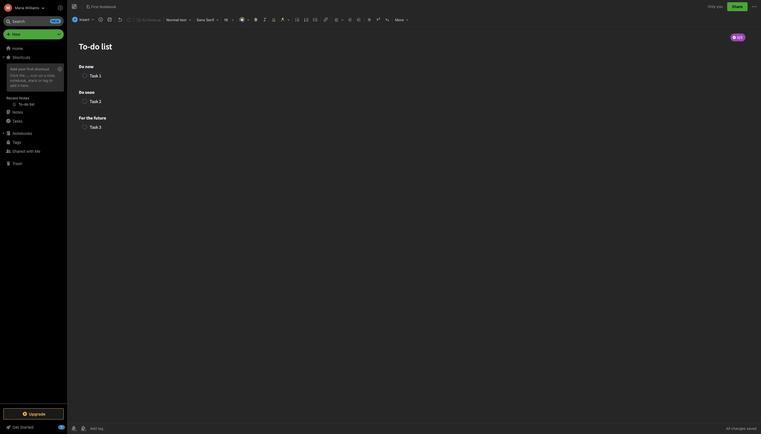 Task type: vqa. For each thing, say whether or not it's contained in the screenshot.
tree
yes



Task type: locate. For each thing, give the bounding box(es) containing it.
calendar event image
[[106, 16, 114, 23]]

Search text field
[[7, 16, 60, 26]]

trash link
[[0, 159, 67, 168]]

saved
[[747, 427, 757, 431]]

shared
[[12, 149, 25, 154]]

Font color field
[[238, 16, 251, 24]]

normal text
[[166, 18, 187, 22]]

Note Editor text field
[[67, 27, 762, 423]]

you
[[717, 4, 723, 9]]

share
[[732, 4, 743, 9]]

notes link
[[0, 108, 67, 117]]

get
[[13, 426, 19, 430]]

group inside tree
[[0, 62, 67, 110]]

16
[[224, 18, 228, 22]]

notes
[[19, 96, 29, 100], [12, 110, 23, 115]]

indent image
[[346, 16, 354, 23]]

notes right recent
[[19, 96, 29, 100]]

notebooks
[[13, 131, 32, 136]]

notebook,
[[10, 78, 27, 83]]

only
[[708, 4, 716, 9]]

shared with me link
[[0, 147, 67, 156]]

more actions image
[[751, 3, 758, 10]]

tags
[[13, 140, 21, 145]]

undo image
[[116, 16, 124, 23]]

shortcut
[[35, 67, 49, 71]]

recent notes
[[6, 96, 29, 100]]

recent
[[6, 96, 18, 100]]

bulleted list image
[[294, 16, 302, 23]]

Account field
[[0, 2, 45, 13]]

Alignment field
[[332, 16, 346, 24]]

group
[[0, 62, 67, 110]]

here.
[[21, 83, 29, 88]]

notes inside group
[[19, 96, 29, 100]]

home link
[[0, 44, 67, 53]]

0 vertical spatial notes
[[19, 96, 29, 100]]

sans
[[197, 18, 205, 22]]

group containing add your first shortcut
[[0, 62, 67, 110]]

all
[[727, 427, 731, 431]]

notes up 'tasks'
[[12, 110, 23, 115]]

task image
[[97, 16, 105, 23]]

tree
[[0, 44, 67, 404]]

click the ...
[[10, 73, 30, 78]]

1 vertical spatial notes
[[12, 110, 23, 115]]

a
[[44, 73, 46, 78]]

first notebook button
[[84, 3, 118, 11]]

upgrade button
[[3, 409, 64, 420]]

tree containing home
[[0, 44, 67, 404]]

add a reminder image
[[70, 426, 77, 433]]

tasks
[[12, 119, 22, 124]]

all changes saved
[[727, 427, 757, 431]]

expand note image
[[71, 3, 78, 10]]

tasks button
[[0, 117, 67, 126]]

more
[[395, 18, 404, 22]]

notes inside "link"
[[12, 110, 23, 115]]

tags button
[[0, 138, 67, 147]]

Font family field
[[195, 16, 221, 24]]

stack
[[28, 78, 37, 83]]

maria
[[15, 5, 24, 10]]

your
[[18, 67, 26, 71]]

changes
[[732, 427, 746, 431]]

expand notebooks image
[[1, 131, 6, 136]]

me
[[35, 149, 40, 154]]

new
[[12, 32, 20, 37]]



Task type: describe. For each thing, give the bounding box(es) containing it.
outdent image
[[355, 16, 363, 23]]

shared with me
[[12, 149, 40, 154]]

More actions field
[[751, 2, 758, 11]]

italic image
[[261, 16, 269, 23]]

normal
[[166, 18, 179, 22]]

insert link image
[[322, 16, 330, 23]]

checklist image
[[312, 16, 319, 23]]

click
[[10, 73, 18, 78]]

share button
[[728, 2, 748, 11]]

superscript image
[[375, 16, 382, 23]]

first notebook
[[91, 4, 116, 9]]

notebook
[[100, 4, 116, 9]]

first
[[91, 4, 99, 9]]

numbered list image
[[303, 16, 311, 23]]

7
[[61, 426, 62, 430]]

the
[[19, 73, 25, 78]]

Heading level field
[[164, 16, 193, 24]]

add your first shortcut
[[10, 67, 49, 71]]

trash
[[12, 161, 22, 166]]

williams
[[25, 5, 39, 10]]

it
[[17, 83, 20, 88]]

settings image
[[57, 4, 64, 11]]

with
[[26, 149, 34, 154]]

maria williams
[[15, 5, 39, 10]]

add
[[10, 67, 17, 71]]

add
[[10, 83, 16, 88]]

Font size field
[[222, 16, 236, 24]]

Highlight field
[[278, 16, 292, 24]]

note window element
[[67, 0, 762, 435]]

Add tag field
[[90, 427, 131, 432]]

home
[[12, 46, 23, 51]]

strikethrough image
[[366, 16, 373, 23]]

note,
[[47, 73, 56, 78]]

only you
[[708, 4, 723, 9]]

add tag image
[[80, 426, 87, 433]]

shortcuts
[[13, 55, 30, 60]]

on
[[39, 73, 43, 78]]

new search field
[[7, 16, 61, 26]]

icon
[[31, 73, 38, 78]]

shortcuts button
[[0, 53, 67, 62]]

serif
[[206, 18, 214, 22]]

Insert field
[[71, 16, 96, 23]]

new
[[52, 19, 59, 23]]

first
[[27, 67, 34, 71]]

Help and Learning task checklist field
[[0, 424, 67, 433]]

subscript image
[[384, 16, 391, 23]]

get started
[[13, 426, 33, 430]]

underline image
[[270, 16, 278, 23]]

...
[[26, 73, 30, 78]]

bold image
[[252, 16, 260, 23]]

to
[[49, 78, 53, 83]]

click to collapse image
[[65, 424, 69, 431]]

or
[[38, 78, 42, 83]]

More field
[[393, 16, 411, 24]]

sans serif
[[197, 18, 214, 22]]

tag
[[43, 78, 48, 83]]

new button
[[3, 29, 64, 39]]

upgrade
[[29, 412, 46, 417]]

icon on a note, notebook, stack or tag to add it here.
[[10, 73, 56, 88]]

text
[[180, 18, 187, 22]]

insert
[[79, 17, 90, 22]]

started
[[20, 426, 33, 430]]

notebooks link
[[0, 129, 67, 138]]



